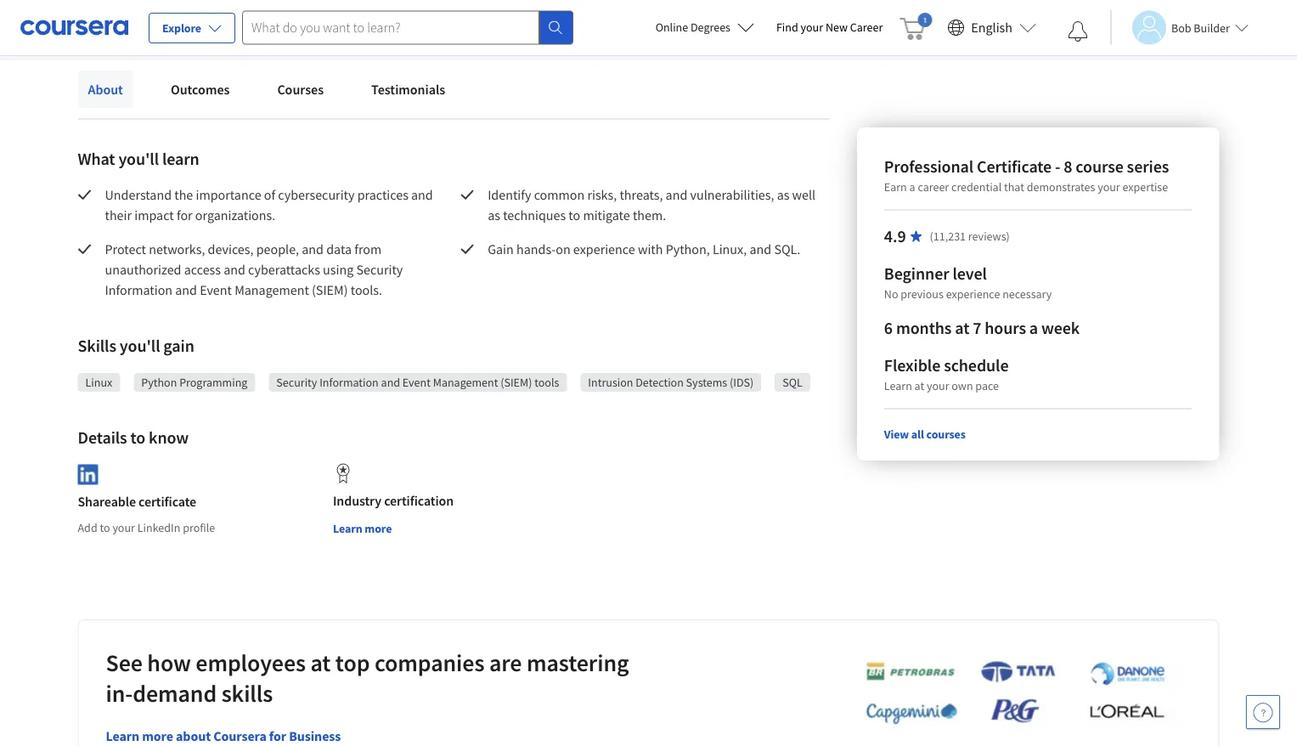 Task type: describe. For each thing, give the bounding box(es) containing it.
courses
[[927, 427, 966, 442]]

1 horizontal spatial as
[[777, 186, 790, 203]]

shareable certificate
[[78, 494, 196, 511]]

systems
[[686, 375, 728, 390]]

details to know
[[78, 427, 189, 448]]

necessary
[[1003, 286, 1053, 302]]

online degrees button
[[642, 8, 768, 46]]

add to your linkedin profile
[[78, 520, 215, 535]]

to for your
[[100, 520, 110, 535]]

no
[[885, 286, 899, 302]]

learn more
[[333, 521, 392, 536]]

at for flexible schedule learn at your own pace
[[915, 378, 925, 394]]

bob builder button
[[1111, 11, 1249, 45]]

What do you want to learn? text field
[[242, 11, 540, 45]]

sql
[[783, 375, 803, 390]]

shopping cart: 1 item image
[[900, 13, 933, 40]]

you'll for what
[[118, 148, 159, 170]]

certificate
[[977, 156, 1052, 177]]

explore
[[162, 20, 201, 36]]

•
[[269, 0, 274, 18]]

certification
[[384, 492, 454, 509]]

(11,231 reviews)
[[930, 229, 1010, 244]]

what you'll learn
[[78, 148, 199, 170]]

a inside professional certificate - 8 course series earn a career credential that demonstrates your expertise
[[910, 179, 916, 195]]

learn down in-
[[106, 728, 140, 745]]

of
[[264, 186, 275, 203]]

in-
[[106, 679, 133, 708]]

gain
[[164, 335, 194, 357]]

degrees
[[691, 20, 731, 35]]

the
[[174, 186, 193, 203]]

2 horizontal spatial at
[[956, 317, 970, 339]]

certificate
[[139, 494, 196, 511]]

1 horizontal spatial for
[[269, 728, 287, 745]]

credential
[[952, 179, 1002, 195]]

outcomes link
[[161, 71, 240, 108]]

vulnerabilities,
[[691, 186, 775, 203]]

and inside understand the importance of cybersecurity practices and their impact for organizations.
[[411, 186, 433, 203]]

gain
[[488, 241, 514, 258]]

networks,
[[149, 241, 205, 258]]

professional certificate - 8 course series earn a career credential that demonstrates your expertise
[[885, 156, 1170, 195]]

4.9
[[885, 226, 907, 247]]

bob
[[1172, 20, 1192, 35]]

you'll for skills
[[120, 335, 160, 357]]

learn inside flexible schedule learn at your own pace
[[885, 378, 913, 394]]

security information and event management (siem) tools
[[277, 375, 560, 390]]

• learn more
[[269, 0, 345, 18]]

all
[[912, 427, 925, 442]]

programming
[[179, 375, 248, 390]]

techniques
[[503, 207, 566, 224]]

career
[[851, 20, 883, 35]]

level
[[953, 263, 988, 284]]

help center image
[[1254, 702, 1274, 722]]

flexible schedule learn at your own pace
[[885, 355, 1009, 394]]

and inside identify common risks, threats, and vulnerabilities, as well as techniques to mitigate them.
[[666, 186, 688, 203]]

what
[[78, 148, 115, 170]]

builder
[[1195, 20, 1231, 35]]

view all courses
[[885, 427, 966, 442]]

industry
[[333, 492, 382, 509]]

1 vertical spatial management
[[433, 375, 498, 390]]

learn more link
[[281, 0, 345, 20]]

demand
[[133, 679, 217, 708]]

find your new career
[[777, 20, 883, 35]]

learn more button
[[333, 520, 392, 537]]

1 vertical spatial security
[[277, 375, 317, 390]]

companies
[[375, 648, 485, 678]]

devices,
[[208, 241, 254, 258]]

bob builder
[[1172, 20, 1231, 35]]

reviews)
[[969, 229, 1010, 244]]

previous
[[901, 286, 944, 302]]

for inside understand the importance of cybersecurity practices and their impact for organizations.
[[177, 207, 193, 224]]

linux,
[[713, 241, 747, 258]]

english button
[[941, 0, 1044, 55]]

intrusion detection systems (ids)
[[588, 375, 754, 390]]

1 vertical spatial (siem)
[[501, 375, 532, 390]]

online degrees
[[656, 20, 731, 35]]

identify common risks, threats, and vulnerabilities, as well as techniques to mitigate them.
[[488, 186, 819, 224]]

coursera image
[[20, 14, 128, 41]]

identify
[[488, 186, 532, 203]]

learn inside • learn more
[[281, 1, 313, 18]]

on
[[556, 241, 571, 258]]

about
[[88, 81, 123, 98]]

linux
[[85, 375, 112, 390]]

how
[[147, 648, 191, 678]]

more inside • learn more
[[315, 1, 345, 18]]

unauthorized
[[105, 261, 181, 278]]

1 vertical spatial with
[[638, 241, 663, 258]]

more for learn more about coursera for business
[[142, 728, 173, 745]]

view
[[885, 427, 910, 442]]

python,
[[666, 241, 710, 258]]

risks,
[[588, 186, 617, 203]]

management inside protect networks, devices, people, and data from unauthorized access and cyberattacks using security information and event management (siem) tools.
[[235, 281, 309, 298]]

protect
[[105, 241, 146, 258]]

learn inside button
[[333, 521, 363, 536]]

testimonials
[[372, 81, 446, 98]]

experience inside beginner level no previous experience necessary
[[947, 286, 1001, 302]]

1 vertical spatial information
[[320, 375, 379, 390]]

organizations.
[[195, 207, 276, 224]]

schedule
[[944, 355, 1009, 376]]

7
[[973, 317, 982, 339]]

skills
[[222, 679, 273, 708]]

(11,231
[[930, 229, 966, 244]]



Task type: vqa. For each thing, say whether or not it's contained in the screenshot.
The Demonstrates
yes



Task type: locate. For each thing, give the bounding box(es) containing it.
at left top
[[311, 648, 331, 678]]

information inside protect networks, devices, people, and data from unauthorized access and cyberattacks using security information and event management (siem) tools.
[[105, 281, 173, 298]]

impact
[[134, 207, 174, 224]]

tools
[[535, 375, 560, 390]]

a right earn
[[910, 179, 916, 195]]

importance
[[196, 186, 261, 203]]

coursera
[[214, 728, 267, 745]]

6 months at 7 hours a week
[[885, 317, 1080, 339]]

own
[[952, 378, 974, 394]]

event inside protect networks, devices, people, and data from unauthorized access and cyberattacks using security information and event management (siem) tools.
[[200, 281, 232, 298]]

2 horizontal spatial more
[[365, 521, 392, 536]]

threats,
[[620, 186, 663, 203]]

view all courses link
[[885, 427, 966, 442]]

management left tools
[[433, 375, 498, 390]]

more for learn more
[[365, 521, 392, 536]]

hours
[[985, 317, 1027, 339]]

more down industry certification
[[365, 521, 392, 536]]

practices
[[358, 186, 409, 203]]

0 vertical spatial at
[[956, 317, 970, 339]]

at
[[956, 317, 970, 339], [915, 378, 925, 394], [311, 648, 331, 678]]

0 horizontal spatial more
[[142, 728, 173, 745]]

add
[[78, 520, 97, 535]]

intrusion
[[588, 375, 634, 390]]

learn
[[162, 148, 199, 170]]

you'll left "gain"
[[120, 335, 160, 357]]

0 vertical spatial more
[[315, 1, 345, 18]]

0 vertical spatial to
[[569, 207, 581, 224]]

testimonials link
[[361, 71, 456, 108]]

0 horizontal spatial a
[[910, 179, 916, 195]]

0 horizontal spatial as
[[488, 207, 501, 224]]

at left 7
[[956, 317, 970, 339]]

0 horizontal spatial experience
[[574, 241, 636, 258]]

included
[[78, 1, 128, 18]]

0 vertical spatial management
[[235, 281, 309, 298]]

cybersecurity
[[278, 186, 355, 203]]

a left week
[[1030, 317, 1039, 339]]

as down identify
[[488, 207, 501, 224]]

to down common
[[569, 207, 581, 224]]

included with
[[78, 1, 158, 18]]

1 vertical spatial to
[[131, 427, 146, 448]]

with right included
[[130, 1, 156, 18]]

1 horizontal spatial to
[[131, 427, 146, 448]]

security down from
[[357, 261, 403, 278]]

your down shareable certificate
[[113, 520, 135, 535]]

1 vertical spatial more
[[365, 521, 392, 536]]

tools.
[[351, 281, 382, 298]]

beginner
[[885, 263, 950, 284]]

you'll up understand at the top left of page
[[118, 148, 159, 170]]

their
[[105, 207, 132, 224]]

at for see how employees at top companies are mastering in-demand skills
[[311, 648, 331, 678]]

for down the
[[177, 207, 193, 224]]

1 horizontal spatial a
[[1030, 317, 1039, 339]]

(siem) inside protect networks, devices, people, and data from unauthorized access and cyberattacks using security information and event management (siem) tools.
[[312, 281, 348, 298]]

details
[[78, 427, 127, 448]]

and
[[411, 186, 433, 203], [666, 186, 688, 203], [302, 241, 324, 258], [750, 241, 772, 258], [224, 261, 246, 278], [175, 281, 197, 298], [381, 375, 400, 390]]

sql.
[[775, 241, 801, 258]]

top
[[336, 648, 370, 678]]

experience
[[574, 241, 636, 258], [947, 286, 1001, 302]]

1 vertical spatial experience
[[947, 286, 1001, 302]]

common
[[534, 186, 585, 203]]

demonstrates
[[1027, 179, 1096, 195]]

0 horizontal spatial at
[[311, 648, 331, 678]]

courses
[[277, 81, 324, 98]]

access
[[184, 261, 221, 278]]

detection
[[636, 375, 684, 390]]

1 vertical spatial for
[[269, 728, 287, 745]]

0 horizontal spatial for
[[177, 207, 193, 224]]

courses link
[[267, 71, 334, 108]]

1 vertical spatial at
[[915, 378, 925, 394]]

2 vertical spatial at
[[311, 648, 331, 678]]

0 vertical spatial experience
[[574, 241, 636, 258]]

as
[[777, 186, 790, 203], [488, 207, 501, 224]]

your down "course"
[[1098, 179, 1121, 195]]

know
[[149, 427, 189, 448]]

0 horizontal spatial management
[[235, 281, 309, 298]]

your left own
[[927, 378, 950, 394]]

0 horizontal spatial information
[[105, 281, 173, 298]]

python programming
[[141, 375, 248, 390]]

1 horizontal spatial (siem)
[[501, 375, 532, 390]]

about link
[[78, 71, 133, 108]]

0 vertical spatial event
[[200, 281, 232, 298]]

more left about
[[142, 728, 173, 745]]

0 vertical spatial a
[[910, 179, 916, 195]]

to right add
[[100, 520, 110, 535]]

gain hands-on experience with python, linux, and sql.
[[488, 241, 801, 258]]

2 vertical spatial more
[[142, 728, 173, 745]]

1 vertical spatial as
[[488, 207, 501, 224]]

8
[[1064, 156, 1073, 177]]

1 vertical spatial a
[[1030, 317, 1039, 339]]

to left know
[[131, 427, 146, 448]]

them.
[[633, 207, 667, 224]]

industry certification
[[333, 492, 454, 509]]

course
[[1076, 156, 1124, 177]]

security right programming
[[277, 375, 317, 390]]

at inside see how employees at top companies are mastering in-demand skills
[[311, 648, 331, 678]]

0 vertical spatial you'll
[[118, 148, 159, 170]]

0 vertical spatial security
[[357, 261, 403, 278]]

1 vertical spatial you'll
[[120, 335, 160, 357]]

coursera plus image
[[158, 5, 262, 15]]

-
[[1056, 156, 1061, 177]]

from
[[355, 241, 382, 258]]

people,
[[256, 241, 299, 258]]

see how employees at top companies are mastering in-demand skills
[[106, 648, 629, 708]]

career
[[918, 179, 950, 195]]

security inside protect networks, devices, people, and data from unauthorized access and cyberattacks using security information and event management (siem) tools.
[[357, 261, 403, 278]]

business
[[289, 728, 341, 745]]

employees
[[196, 648, 306, 678]]

(siem) down using
[[312, 281, 348, 298]]

more right •
[[315, 1, 345, 18]]

1 horizontal spatial event
[[403, 375, 431, 390]]

week
[[1042, 317, 1080, 339]]

to inside identify common risks, threats, and vulnerabilities, as well as techniques to mitigate them.
[[569, 207, 581, 224]]

your inside flexible schedule learn at your own pace
[[927, 378, 950, 394]]

experience down mitigate
[[574, 241, 636, 258]]

well
[[793, 186, 816, 203]]

0 horizontal spatial with
[[130, 1, 156, 18]]

0 horizontal spatial (siem)
[[312, 281, 348, 298]]

outcomes
[[171, 81, 230, 98]]

english
[[972, 19, 1013, 36]]

your right find
[[801, 20, 824, 35]]

show notifications image
[[1068, 21, 1089, 42]]

1 vertical spatial event
[[403, 375, 431, 390]]

at inside flexible schedule learn at your own pace
[[915, 378, 925, 394]]

as left 'well'
[[777, 186, 790, 203]]

with down them. on the top of the page
[[638, 241, 663, 258]]

skills you'll gain
[[78, 335, 194, 357]]

0 vertical spatial for
[[177, 207, 193, 224]]

1 horizontal spatial more
[[315, 1, 345, 18]]

at down flexible
[[915, 378, 925, 394]]

profile
[[183, 520, 215, 535]]

0 vertical spatial information
[[105, 281, 173, 298]]

coursera enterprise logos image
[[841, 661, 1181, 734]]

learn down industry
[[333, 521, 363, 536]]

1 horizontal spatial experience
[[947, 286, 1001, 302]]

mitigate
[[583, 207, 630, 224]]

management down cyberattacks at the left of page
[[235, 281, 309, 298]]

pace
[[976, 378, 1000, 394]]

learn right •
[[281, 1, 313, 18]]

a
[[910, 179, 916, 195], [1030, 317, 1039, 339]]

using
[[323, 261, 354, 278]]

your inside professional certificate - 8 course series earn a career credential that demonstrates your expertise
[[1098, 179, 1121, 195]]

(ids)
[[730, 375, 754, 390]]

new
[[826, 20, 848, 35]]

data
[[327, 241, 352, 258]]

1 horizontal spatial management
[[433, 375, 498, 390]]

find
[[777, 20, 799, 35]]

1 horizontal spatial at
[[915, 378, 925, 394]]

0 horizontal spatial security
[[277, 375, 317, 390]]

learn down flexible
[[885, 378, 913, 394]]

None search field
[[242, 11, 574, 45]]

2 vertical spatial to
[[100, 520, 110, 535]]

0 horizontal spatial event
[[200, 281, 232, 298]]

1 horizontal spatial security
[[357, 261, 403, 278]]

experience down level
[[947, 286, 1001, 302]]

shareable
[[78, 494, 136, 511]]

understand the importance of cybersecurity practices and their impact for organizations.
[[105, 186, 436, 224]]

professional
[[885, 156, 974, 177]]

0 vertical spatial with
[[130, 1, 156, 18]]

1 horizontal spatial information
[[320, 375, 379, 390]]

learn more about coursera for business
[[106, 728, 341, 745]]

for left business
[[269, 728, 287, 745]]

0 horizontal spatial to
[[100, 520, 110, 535]]

explore button
[[149, 13, 235, 43]]

2 horizontal spatial to
[[569, 207, 581, 224]]

1 horizontal spatial with
[[638, 241, 663, 258]]

see
[[106, 648, 143, 678]]

0 vertical spatial as
[[777, 186, 790, 203]]

hands-
[[517, 241, 556, 258]]

learn more about coursera for business link
[[106, 728, 341, 745]]

0 vertical spatial (siem)
[[312, 281, 348, 298]]

to for know
[[131, 427, 146, 448]]

more inside button
[[365, 521, 392, 536]]

(siem) left tools
[[501, 375, 532, 390]]



